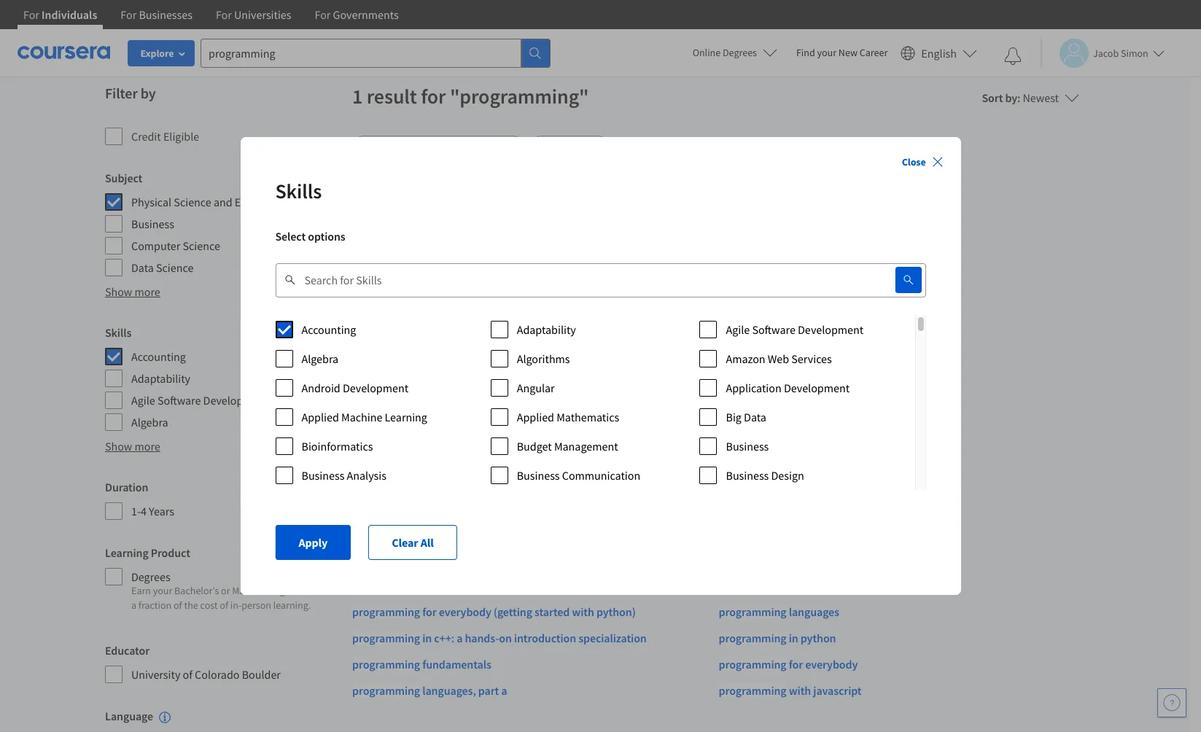 Task type: vqa. For each thing, say whether or not it's contained in the screenshot.
the left and
yes



Task type: locate. For each thing, give the bounding box(es) containing it.
0 vertical spatial software
[[752, 322, 796, 337]]

applied for applied machine learning
[[302, 410, 339, 425]]

hands
[[465, 631, 495, 646]]

credit right analysis
[[387, 471, 413, 484]]

everybody up javascript
[[806, 658, 858, 672]]

1 vertical spatial show more button
[[105, 438, 160, 455]]

1 vertical spatial with
[[789, 684, 811, 698]]

0 horizontal spatial university
[[131, 668, 180, 682]]

1 horizontal spatial python
[[801, 631, 836, 646]]

0 vertical spatial agile
[[726, 322, 750, 337]]

show up duration
[[105, 439, 132, 454]]

accounting inside skills group
[[131, 349, 186, 364]]

engineering down 1 result for "programming"
[[452, 141, 504, 154]]

analysis
[[347, 468, 387, 483]]

applied mathematics
[[517, 410, 619, 425]]

applied down angular
[[517, 410, 554, 425]]

1 vertical spatial your
[[153, 584, 172, 597]]

0 horizontal spatial learning
[[105, 546, 149, 560]]

university down educator
[[131, 668, 180, 682]]

your inside 'earn your bachelor's or master's degree online for a fraction of the cost of in-person learning.'
[[153, 584, 172, 597]]

and down 1 result for "programming"
[[434, 141, 450, 154]]

university inside educator group
[[131, 668, 180, 682]]

1 vertical spatial software
[[158, 393, 201, 408]]

0 horizontal spatial adaptability
[[131, 371, 190, 386]]

governments
[[333, 7, 399, 22]]

1 horizontal spatial credit eligible
[[387, 471, 447, 484]]

1 vertical spatial eligible
[[415, 471, 447, 484]]

0 vertical spatial show more button
[[105, 283, 160, 301]]

physical science and engineering up computer science
[[131, 195, 293, 209]]

1 result for "programming"
[[352, 83, 589, 109]]

university
[[395, 324, 438, 337], [131, 668, 180, 682]]

master of engineering in engineering management
[[370, 349, 551, 381]]

degrees
[[131, 570, 170, 584]]

management down the mathematics
[[554, 439, 618, 454]]

0 horizontal spatial physical science and engineering
[[131, 195, 293, 209]]

0 vertical spatial boulder
[[491, 324, 525, 337]]

show for algebra
[[105, 439, 132, 454]]

languages
[[789, 605, 840, 620], [423, 684, 473, 698]]

2 show more from the top
[[105, 439, 160, 454]]

of
[[440, 324, 448, 337], [406, 349, 415, 364], [174, 599, 182, 612], [220, 599, 228, 612], [183, 668, 193, 682]]

a down the earn
[[131, 599, 136, 612]]

algebra up android on the left bottom of page
[[302, 352, 339, 366]]

0 vertical spatial algebra
[[302, 352, 339, 366]]

of inside educator group
[[183, 668, 193, 682]]

1 show from the top
[[105, 285, 132, 299]]

0 vertical spatial everybody
[[439, 605, 492, 620]]

0 horizontal spatial applied
[[302, 410, 339, 425]]

learning inside select skills options element
[[385, 410, 427, 425]]

0 vertical spatial physical
[[362, 141, 397, 154]]

show more button up duration
[[105, 438, 160, 455]]

1 vertical spatial data
[[744, 410, 767, 425]]

1 vertical spatial algebra
[[131, 415, 168, 430]]

1 vertical spatial show more
[[105, 439, 160, 454]]

show more down the "data science"
[[105, 285, 160, 299]]

in left c
[[423, 631, 432, 646]]

product
[[151, 546, 190, 560]]

1 vertical spatial agile
[[131, 393, 155, 408]]

science up the "data science"
[[183, 239, 220, 253]]

business up "computer"
[[131, 217, 174, 231]]

1 horizontal spatial in
[[479, 349, 489, 364]]

by
[[141, 84, 156, 102], [1006, 90, 1018, 105]]

1 for from the left
[[23, 7, 39, 22]]

select options
[[275, 229, 345, 244]]

agile inside skills group
[[131, 393, 155, 408]]

credit eligible
[[131, 129, 199, 144], [387, 471, 447, 484]]

algebra inside skills group
[[131, 415, 168, 430]]

with right started
[[572, 605, 594, 620]]

and up computer science
[[214, 195, 232, 209]]

1 horizontal spatial management
[[554, 439, 618, 454]]

learning down skills you'll gain
[[385, 410, 427, 425]]

0 horizontal spatial agile software development
[[131, 393, 269, 408]]

1 horizontal spatial algebra
[[302, 352, 339, 366]]

for right online
[[330, 584, 342, 597]]

for for businesses
[[121, 7, 137, 22]]

university up master
[[395, 324, 438, 337]]

2 applied from the left
[[517, 410, 554, 425]]

business down "bioinformatics"
[[302, 468, 345, 483]]

algebra up duration
[[131, 415, 168, 430]]

2 show more button from the top
[[105, 438, 160, 455]]

physical down subject
[[131, 195, 172, 209]]

1 show more from the top
[[105, 285, 160, 299]]

in
[[479, 349, 489, 364], [423, 631, 432, 646], [789, 631, 799, 646]]

close
[[902, 155, 926, 169]]

more for data science
[[135, 285, 160, 299]]

0 vertical spatial languages
[[789, 605, 840, 620]]

boulder up algorithms
[[491, 324, 525, 337]]

colorado inside educator group
[[195, 668, 240, 682]]

0 vertical spatial agile software development
[[726, 322, 864, 337]]

0 vertical spatial skills
[[275, 178, 322, 204]]

more down the "data science"
[[135, 285, 160, 299]]

software inside select skills options element
[[752, 322, 796, 337]]

your for earn
[[153, 584, 172, 597]]

for left individuals
[[23, 7, 39, 22]]

communication
[[562, 468, 641, 483]]

business inside subject group
[[131, 217, 174, 231]]

programming for everybody ( getting
[[352, 605, 533, 620]]

your up fraction
[[153, 584, 172, 597]]

big data
[[726, 410, 767, 425]]

python up programming for everybody
[[801, 631, 836, 646]]

1 vertical spatial boulder
[[242, 668, 281, 682]]

0 horizontal spatial boulder
[[242, 668, 281, 682]]

more up duration
[[135, 439, 160, 454]]

0 vertical spatial credit eligible
[[131, 129, 199, 144]]

skills dialog
[[240, 137, 961, 595]]

data inside select skills options element
[[744, 410, 767, 425]]

business down big data
[[726, 439, 769, 454]]

0 vertical spatial colorado
[[450, 324, 489, 337]]

development inside skills group
[[203, 393, 269, 408]]

for individuals
[[23, 7, 97, 22]]

1 horizontal spatial colorado
[[450, 324, 489, 337]]

software inside skills group
[[158, 393, 201, 408]]

0 horizontal spatial with
[[572, 605, 594, 620]]

0 vertical spatial your
[[817, 46, 837, 59]]

0 vertical spatial credit
[[131, 129, 161, 144]]

1 show more button from the top
[[105, 283, 160, 301]]

0 vertical spatial university
[[395, 324, 438, 337]]

languages for programming languages , part a
[[423, 684, 473, 698]]

a right part
[[501, 684, 507, 698]]

algebra inside select skills options element
[[302, 352, 339, 366]]

for right the result
[[421, 83, 446, 109]]

programming in c ++: a hands - on introduction specialization
[[352, 631, 647, 646]]

1 vertical spatial credit
[[387, 471, 413, 484]]

colorado up master of engineering in engineering management "link"
[[450, 324, 489, 337]]

clear all button
[[369, 525, 457, 560]]

accounting
[[302, 322, 356, 337], [131, 349, 186, 364]]

android
[[302, 381, 340, 395]]

credit down filter by
[[131, 129, 161, 144]]

1 horizontal spatial skills
[[275, 178, 322, 204]]

python up the specialization
[[597, 605, 632, 620]]

options
[[308, 229, 345, 244]]

0 horizontal spatial and
[[214, 195, 232, 209]]

show notifications image
[[1005, 47, 1022, 65]]

for for universities
[[216, 7, 232, 22]]

and
[[434, 141, 450, 154], [214, 195, 232, 209]]

business design
[[726, 468, 804, 483]]

1 horizontal spatial and
[[434, 141, 450, 154]]

coursera image
[[18, 41, 110, 64]]

applied for applied mathematics
[[517, 410, 554, 425]]

for
[[23, 7, 39, 22], [121, 7, 137, 22], [216, 7, 232, 22], [315, 7, 331, 22]]

1-
[[131, 504, 141, 519]]

0 horizontal spatial a
[[131, 599, 136, 612]]

1 vertical spatial skills
[[105, 325, 131, 340]]

1 horizontal spatial learning
[[385, 410, 427, 425]]

0 horizontal spatial python
[[597, 605, 632, 620]]

-
[[495, 631, 499, 646]]

1 vertical spatial accounting
[[131, 349, 186, 364]]

programming for programming fundamentals
[[352, 658, 420, 672]]

0 vertical spatial eligible
[[163, 129, 199, 144]]

close button
[[896, 149, 950, 175]]

0 vertical spatial adaptability
[[517, 322, 576, 337]]

0 vertical spatial a
[[131, 599, 136, 612]]

0 vertical spatial and
[[434, 141, 450, 154]]

credit eligible down filter by
[[131, 129, 199, 144]]

learning
[[385, 410, 427, 425], [105, 546, 149, 560]]

credit eligible right analysis
[[387, 471, 447, 484]]

0 horizontal spatial agile
[[131, 393, 155, 408]]

adaptability inside skills group
[[131, 371, 190, 386]]

0 vertical spatial show
[[105, 285, 132, 299]]

development
[[798, 322, 864, 337], [343, 381, 409, 395], [784, 381, 850, 395], [203, 393, 269, 408]]

university of colorado boulder
[[395, 324, 525, 337], [131, 668, 281, 682]]

1 horizontal spatial software
[[752, 322, 796, 337]]

of left the
[[174, 599, 182, 612]]

0 horizontal spatial in
[[423, 631, 432, 646]]

1 horizontal spatial adaptability
[[517, 322, 576, 337]]

of up master of engineering in engineering management
[[440, 324, 448, 337]]

engineering inside subject group
[[235, 195, 293, 209]]

,
[[473, 684, 476, 698]]

1 vertical spatial everybody
[[806, 658, 858, 672]]

python for started with python )
[[597, 605, 632, 620]]

1 horizontal spatial your
[[817, 46, 837, 59]]

business down budget in the bottom left of the page
[[517, 468, 560, 483]]

0 horizontal spatial physical
[[131, 195, 172, 209]]

1 horizontal spatial agile
[[726, 322, 750, 337]]

management down master
[[370, 367, 435, 381]]

1 horizontal spatial with
[[789, 684, 811, 698]]

your
[[817, 46, 837, 59], [153, 584, 172, 597]]

2 show from the top
[[105, 439, 132, 454]]

1 horizontal spatial physical science and engineering
[[362, 141, 504, 154]]

0 vertical spatial show more
[[105, 285, 160, 299]]

business for business design
[[726, 468, 769, 483]]

programming with javascript
[[719, 684, 862, 698]]

bachelor's
[[174, 584, 219, 597]]

application
[[726, 381, 782, 395]]

your right find
[[817, 46, 837, 59]]

physical inside subject group
[[131, 195, 172, 209]]

programming for programming languages , part a
[[352, 684, 420, 698]]

0 vertical spatial learning
[[385, 410, 427, 425]]

for left governments
[[315, 7, 331, 22]]

0 vertical spatial university of colorado boulder
[[395, 324, 525, 337]]

science up computer science
[[174, 195, 211, 209]]

business left "design"
[[726, 468, 769, 483]]

physical down the result
[[362, 141, 397, 154]]

1 horizontal spatial boulder
[[491, 324, 525, 337]]

1 vertical spatial languages
[[423, 684, 473, 698]]

for left universities
[[216, 7, 232, 22]]

of down the
[[183, 668, 193, 682]]

1 vertical spatial and
[[214, 195, 232, 209]]

1 vertical spatial physical science and engineering
[[131, 195, 293, 209]]

with down programming for everybody
[[789, 684, 811, 698]]

2 horizontal spatial in
[[789, 631, 799, 646]]

science down the result
[[399, 141, 432, 154]]

1 vertical spatial a
[[457, 631, 463, 646]]

everybody up hands
[[439, 605, 492, 620]]

for up programming with javascript
[[789, 658, 803, 672]]

0 horizontal spatial software
[[158, 393, 201, 408]]

1 vertical spatial management
[[554, 439, 618, 454]]

show
[[105, 285, 132, 299], [105, 439, 132, 454]]

in up programming for everybody
[[789, 631, 799, 646]]

1 vertical spatial python
[[801, 631, 836, 646]]

1 vertical spatial university of colorado boulder
[[131, 668, 281, 682]]

learning up degrees
[[105, 546, 149, 560]]

physical science and engineering
[[362, 141, 504, 154], [131, 195, 293, 209]]

languages up programming in python
[[789, 605, 840, 620]]

degree
[[269, 584, 299, 597]]

for left businesses
[[121, 7, 137, 22]]

1 vertical spatial agile software development
[[131, 393, 269, 408]]

for up c
[[423, 605, 437, 620]]

0 vertical spatial data
[[131, 260, 154, 275]]

data down "computer"
[[131, 260, 154, 275]]

programming for programming in c ++: a hands - on introduction specialization
[[352, 631, 420, 646]]

all
[[421, 535, 434, 550]]

show down the "data science"
[[105, 285, 132, 299]]

languages down the fundamentals
[[423, 684, 473, 698]]

engineering up the select
[[235, 195, 293, 209]]

everybody
[[439, 605, 492, 620], [806, 658, 858, 672]]

1 horizontal spatial applied
[[517, 410, 554, 425]]

agile software development inside skills group
[[131, 393, 269, 408]]

data right big
[[744, 410, 767, 425]]

earn your bachelor's or master's degree online for a fraction of the cost of in-person learning.
[[131, 584, 342, 612]]

Search by keyword search field
[[305, 263, 861, 298]]

applied down android on the left bottom of page
[[302, 410, 339, 425]]

university of colorado boulder inside educator group
[[131, 668, 281, 682]]

2 for from the left
[[121, 7, 137, 22]]

educator group
[[105, 642, 344, 684]]

your inside find your new career 'link'
[[817, 46, 837, 59]]

show more for data science
[[105, 285, 160, 299]]

software
[[752, 322, 796, 337], [158, 393, 201, 408]]

find your new career link
[[789, 44, 895, 62]]

in for programming in python
[[789, 631, 799, 646]]

person
[[242, 599, 271, 612]]

None search field
[[201, 38, 551, 67]]

machine
[[341, 410, 382, 425]]

physical science and engineering down 1 result for "programming"
[[362, 141, 504, 154]]

by right sort
[[1006, 90, 1018, 105]]

data
[[131, 260, 154, 275], [744, 410, 767, 425]]

learning product group
[[105, 544, 344, 619]]

by right filter
[[141, 84, 156, 102]]

the
[[184, 599, 198, 612]]

0 horizontal spatial by
[[141, 84, 156, 102]]

1 vertical spatial physical
[[131, 195, 172, 209]]

1 horizontal spatial languages
[[789, 605, 840, 620]]

0 vertical spatial python
[[597, 605, 632, 620]]

of right master
[[406, 349, 415, 364]]

duration group
[[105, 479, 344, 521]]

select
[[275, 229, 306, 244]]

for for individuals
[[23, 7, 39, 22]]

skills inside group
[[105, 325, 131, 340]]

boulder inside educator group
[[242, 668, 281, 682]]

adaptability
[[517, 322, 576, 337], [131, 371, 190, 386]]

:
[[1018, 90, 1021, 105]]

0 horizontal spatial algebra
[[131, 415, 168, 430]]

0 horizontal spatial accounting
[[131, 349, 186, 364]]

engineering up gain
[[418, 349, 477, 364]]

fraction
[[138, 599, 172, 612]]

accounting inside select skills options element
[[302, 322, 356, 337]]

gain
[[422, 395, 441, 408]]

show more for algebra
[[105, 439, 160, 454]]

of inside master of engineering in engineering management
[[406, 349, 415, 364]]

boulder down person at the bottom
[[242, 668, 281, 682]]

show more up duration
[[105, 439, 160, 454]]

1 horizontal spatial eligible
[[415, 471, 447, 484]]

1 horizontal spatial agile software development
[[726, 322, 864, 337]]

clear
[[392, 535, 418, 550]]

find
[[797, 46, 815, 59]]

show more
[[105, 285, 160, 299], [105, 439, 160, 454]]

agile software development
[[726, 322, 864, 337], [131, 393, 269, 408]]

with for started
[[572, 605, 594, 620]]

university of colorado boulder up master of engineering in engineering management
[[395, 324, 525, 337]]

2 vertical spatial skills
[[370, 395, 393, 408]]

0 vertical spatial physical science and engineering
[[362, 141, 504, 154]]

1 applied from the left
[[302, 410, 339, 425]]

a right ++:
[[457, 631, 463, 646]]

mathematics
[[557, 410, 619, 425]]

2 more from the top
[[135, 439, 160, 454]]

++:
[[440, 631, 455, 646]]

3 for from the left
[[216, 7, 232, 22]]

colorado down cost
[[195, 668, 240, 682]]

university of colorado boulder down cost
[[131, 668, 281, 682]]

1 horizontal spatial a
[[457, 631, 463, 646]]

1 more from the top
[[135, 285, 160, 299]]

4 for from the left
[[315, 7, 331, 22]]

management
[[370, 367, 435, 381], [554, 439, 618, 454]]

0 horizontal spatial everybody
[[439, 605, 492, 620]]

0 vertical spatial management
[[370, 367, 435, 381]]

0 vertical spatial with
[[572, 605, 594, 620]]

0 horizontal spatial management
[[370, 367, 435, 381]]

sort by : newest
[[982, 90, 1059, 105]]

1 vertical spatial learning
[[105, 546, 149, 560]]

learning product
[[105, 546, 190, 560]]

in left algorithms
[[479, 349, 489, 364]]

show more button down the "data science"
[[105, 283, 160, 301]]

1 vertical spatial colorado
[[195, 668, 240, 682]]



Task type: describe. For each thing, give the bounding box(es) containing it.
help center image
[[1164, 695, 1181, 712]]

and inside subject group
[[214, 195, 232, 209]]

python for programming in python
[[801, 631, 836, 646]]

filter by
[[105, 84, 156, 102]]

apply button
[[275, 525, 351, 560]]

in inside master of engineering in engineering management
[[479, 349, 489, 364]]

for businesses
[[121, 7, 193, 22]]

physical science and engineering inside subject group
[[131, 195, 293, 209]]

engineering inside "button"
[[452, 141, 504, 154]]

new
[[839, 46, 858, 59]]

more for algebra
[[135, 439, 160, 454]]

(
[[494, 605, 497, 620]]

filter
[[105, 84, 138, 102]]

with for programming
[[789, 684, 811, 698]]

earn
[[131, 584, 151, 597]]

business analysis
[[302, 468, 387, 483]]

for universities
[[216, 7, 291, 22]]

started
[[535, 605, 570, 620]]

you'll
[[395, 395, 420, 408]]

career
[[860, 46, 888, 59]]

on
[[499, 631, 512, 646]]

applied machine learning
[[302, 410, 427, 425]]

for governments
[[315, 7, 399, 22]]

english button
[[895, 29, 983, 77]]

a for programming in c ++: a hands - on introduction specialization
[[457, 631, 463, 646]]

computer
[[131, 239, 180, 253]]

a inside 'earn your bachelor's or master's degree online for a fraction of the cost of in-person learning.'
[[131, 599, 136, 612]]

data inside subject group
[[131, 260, 154, 275]]

for for governments
[[315, 7, 331, 22]]

show for data science
[[105, 285, 132, 299]]

skills you'll gain
[[370, 395, 441, 408]]

banner navigation
[[12, 0, 410, 40]]

subject group
[[105, 169, 344, 277]]

subject
[[105, 171, 142, 185]]

by for sort
[[1006, 90, 1018, 105]]

of left in- on the bottom left
[[220, 599, 228, 612]]

everybody for programming for everybody ( getting
[[439, 605, 492, 620]]

educator
[[105, 643, 150, 658]]

amazon web services
[[726, 352, 832, 366]]

physical science and engineering button
[[352, 136, 525, 159]]

1-4 years
[[131, 504, 174, 519]]

clear all
[[392, 535, 434, 550]]

programming in python
[[719, 631, 836, 646]]

programming for programming in python
[[719, 631, 787, 646]]

apply
[[299, 535, 328, 550]]

started with python )
[[535, 605, 636, 620]]

algorithms
[[517, 352, 570, 366]]

cost
[[200, 599, 218, 612]]

angular
[[517, 381, 555, 395]]

adaptability inside select skills options element
[[517, 322, 576, 337]]

design
[[771, 468, 804, 483]]

management inside master of engineering in engineering management
[[370, 367, 435, 381]]

in-
[[230, 599, 242, 612]]

agile software development inside select skills options element
[[726, 322, 864, 337]]

android development
[[302, 381, 409, 395]]

master's
[[232, 584, 267, 597]]

years
[[149, 504, 174, 519]]

programming for programming with javascript
[[719, 684, 787, 698]]

agile inside select skills options element
[[726, 322, 750, 337]]

learning inside group
[[105, 546, 149, 560]]

physical inside 'physical science and engineering' "button"
[[362, 141, 397, 154]]

amazon
[[726, 352, 766, 366]]

show more button for data science
[[105, 283, 160, 301]]

1
[[352, 83, 363, 109]]

language
[[105, 709, 153, 724]]

everybody for programming for everybody
[[806, 658, 858, 672]]

programming for programming languages
[[719, 605, 787, 620]]

master of engineering in engineering management link
[[370, 348, 579, 383]]

programming languages
[[719, 605, 840, 620]]

show more button for algebra
[[105, 438, 160, 455]]

engineering up angular
[[491, 349, 551, 364]]

result
[[367, 83, 417, 109]]

programming languages , part a
[[352, 684, 507, 698]]

by for filter
[[141, 84, 156, 102]]

skills inside dialog
[[275, 178, 322, 204]]

1 horizontal spatial credit
[[387, 471, 413, 484]]

your for find
[[817, 46, 837, 59]]

find your new career
[[797, 46, 888, 59]]

0 horizontal spatial credit eligible
[[131, 129, 199, 144]]

data science
[[131, 260, 194, 275]]

skills group
[[105, 324, 344, 432]]

science down computer science
[[156, 260, 194, 275]]

master
[[370, 349, 403, 364]]

programming for everybody
[[719, 658, 858, 672]]

businesses
[[139, 7, 193, 22]]

sort
[[982, 90, 1003, 105]]

business for business analysis
[[302, 468, 345, 483]]

physical science and engineering inside 'physical science and engineering' "button"
[[362, 141, 504, 154]]

bioinformatics
[[302, 439, 373, 454]]

1 horizontal spatial university
[[395, 324, 438, 337]]

learning.
[[273, 599, 311, 612]]

c
[[434, 631, 440, 646]]

)
[[632, 605, 636, 620]]

english
[[922, 46, 957, 60]]

for inside 'earn your bachelor's or master's degree online for a fraction of the cost of in-person learning.'
[[330, 584, 342, 597]]

or
[[221, 584, 230, 597]]

fundamentals
[[423, 658, 491, 672]]

online
[[301, 584, 328, 597]]

big
[[726, 410, 742, 425]]

in for programming in c ++: a hands - on introduction specialization
[[423, 631, 432, 646]]

management inside select skills options element
[[554, 439, 618, 454]]

part
[[478, 684, 499, 698]]

"programming"
[[450, 83, 589, 109]]

introduction
[[514, 631, 576, 646]]

individuals
[[42, 7, 97, 22]]

a for programming languages , part a
[[501, 684, 507, 698]]

select skills options element
[[275, 315, 926, 490]]

search image
[[903, 274, 915, 286]]

0 horizontal spatial eligible
[[163, 129, 199, 144]]

business for business communication
[[517, 468, 560, 483]]

application development
[[726, 381, 850, 395]]

and inside "button"
[[434, 141, 450, 154]]

programming fundamentals
[[352, 658, 491, 672]]

duration
[[105, 480, 148, 495]]

programming for programming for everybody
[[719, 658, 787, 672]]

programming for programming for everybody ( getting
[[352, 605, 420, 620]]

languages for programming languages
[[789, 605, 840, 620]]

universities
[[234, 7, 291, 22]]

1 vertical spatial credit eligible
[[387, 471, 447, 484]]

4
[[141, 504, 147, 519]]

javascript
[[814, 684, 862, 698]]

1 horizontal spatial university of colorado boulder
[[395, 324, 525, 337]]

science inside "button"
[[399, 141, 432, 154]]

budget
[[517, 439, 552, 454]]



